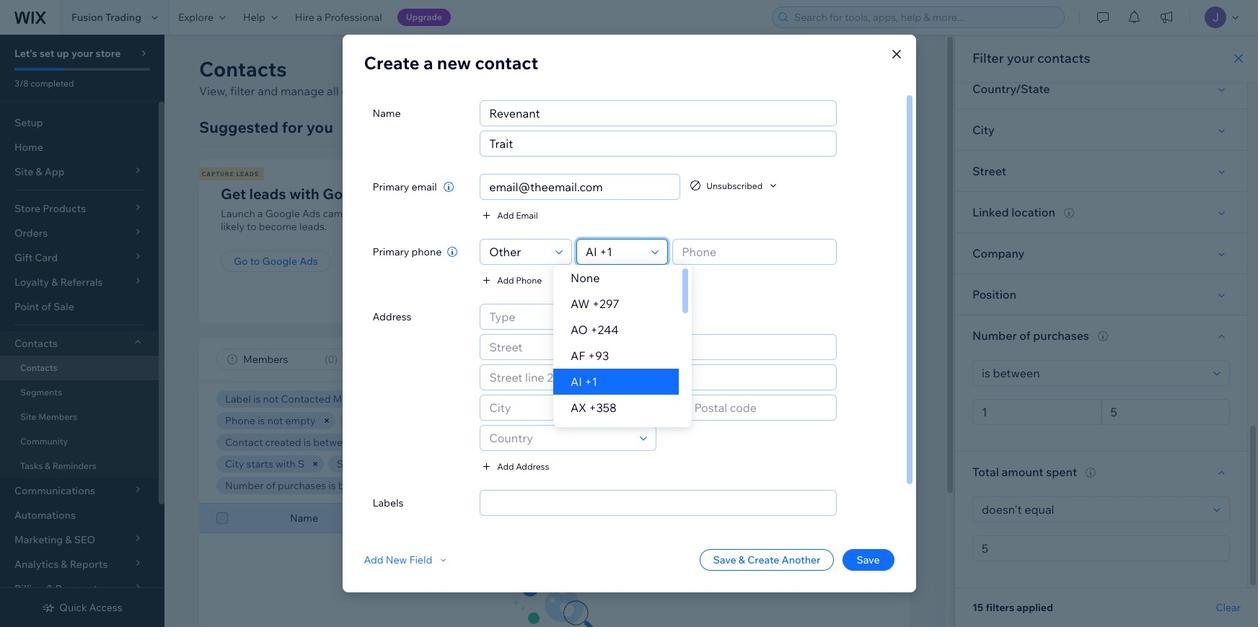 Task type: vqa. For each thing, say whether or not it's contained in the screenshot.
slug
no



Task type: locate. For each thing, give the bounding box(es) containing it.
ads down get leads with google ads launch a google ads campaign to target people likely to become leads.
[[300, 255, 318, 268]]

0 vertical spatial address
[[373, 310, 412, 323]]

0 vertical spatial phone
[[516, 275, 542, 285]]

not up phone is not empty
[[263, 393, 279, 406]]

more
[[623, 170, 644, 178]]

2 vertical spatial ads
[[300, 255, 318, 268]]

purchases for number of purchases
[[1033, 328, 1089, 343]]

empty down 'contacted'
[[285, 414, 316, 427]]

0 horizontal spatial city
[[225, 457, 244, 470]]

1 vertical spatial filter
[[643, 353, 667, 366]]

0 horizontal spatial dec
[[357, 436, 375, 449]]

2 vertical spatial phone
[[584, 512, 615, 525]]

create inside button
[[810, 62, 846, 76]]

google up campaign
[[323, 185, 373, 203]]

contact
[[849, 62, 893, 76], [225, 436, 263, 449]]

1 horizontal spatial empty
[[396, 457, 427, 470]]

contacts up segments on the left bottom of the page
[[20, 362, 57, 373]]

0 vertical spatial with
[[289, 185, 320, 203]]

2 vertical spatial google
[[262, 255, 297, 268]]

& inside button
[[739, 553, 745, 566]]

deliverability
[[717, 393, 778, 406]]

contacts
[[646, 170, 683, 178]]

1 horizontal spatial contact
[[849, 62, 893, 76]]

1 vertical spatial phone
[[225, 414, 255, 427]]

suggested
[[199, 118, 279, 136]]

1 primary from the top
[[373, 180, 409, 193]]

leads.
[[493, 84, 524, 98], [299, 220, 327, 233]]

country/state down zip/ postal code field
[[687, 436, 754, 449]]

learn more button
[[527, 82, 588, 100]]

suggested for you
[[199, 118, 333, 136]]

google down leads
[[265, 207, 300, 220]]

0 horizontal spatial clear
[[608, 480, 630, 491]]

add up total amount spent is not 5
[[497, 461, 514, 472]]

1 horizontal spatial filter
[[973, 50, 1004, 66]]

status down the customers
[[391, 414, 420, 427]]

0 horizontal spatial contact
[[475, 52, 538, 74]]

5
[[409, 479, 415, 492], [568, 479, 574, 492]]

amount down add address button
[[472, 479, 509, 492]]

+244
[[590, 323, 618, 337]]

empty for phone is not empty
[[285, 414, 316, 427]]

spent for total amount spent
[[1046, 465, 1077, 479]]

None checkbox
[[216, 509, 228, 527]]

1 vertical spatial member
[[843, 512, 883, 525]]

site members
[[20, 411, 77, 422]]

contacts inside 'contacts view, filter and manage all of your site's customers and leads. learn more'
[[199, 56, 287, 82]]

1 select an option field from the top
[[978, 361, 1209, 385]]

1 vertical spatial type field
[[485, 305, 630, 329]]

1 horizontal spatial linked
[[973, 205, 1009, 219]]

of
[[341, 84, 352, 98], [41, 300, 51, 313], [1020, 328, 1031, 343], [617, 457, 627, 470], [266, 479, 276, 492]]

filter
[[230, 84, 255, 98]]

status
[[535, 393, 564, 406], [780, 393, 809, 406], [391, 414, 420, 427], [885, 512, 914, 525]]

select an option field for number of purchases
[[978, 361, 1209, 385]]

location
[[1012, 205, 1056, 219], [493, 457, 531, 470]]

birthdate
[[524, 436, 568, 449]]

5 right 1
[[409, 479, 415, 492]]

phone down the 'any'
[[584, 512, 615, 525]]

contacts right the import
[[674, 255, 717, 268]]

0 horizontal spatial spent
[[511, 479, 538, 492]]

location up company
[[1012, 205, 1056, 219]]

0 vertical spatial clear button
[[597, 477, 641, 494]]

1 vertical spatial country/state
[[687, 436, 754, 449]]

0 horizontal spatial filter
[[643, 353, 667, 366]]

1 vertical spatial &
[[739, 553, 745, 566]]

create
[[364, 52, 420, 74], [810, 62, 846, 76], [748, 553, 780, 566]]

0 horizontal spatial address
[[373, 310, 412, 323]]

0 vertical spatial select an option field
[[978, 361, 1209, 385]]

and
[[258, 84, 278, 98], [470, 84, 490, 98], [350, 393, 368, 406], [419, 436, 437, 449], [389, 479, 407, 492]]

Enter a value number field
[[978, 536, 1225, 561]]

1 vertical spatial contact
[[701, 185, 754, 203]]

1
[[382, 479, 387, 492]]

address
[[373, 310, 412, 323], [516, 461, 549, 472], [717, 512, 756, 525]]

add phone button
[[480, 273, 542, 286]]

2023 right 22,
[[393, 436, 417, 449]]

1 horizontal spatial member
[[843, 512, 883, 525]]

spent down add address
[[511, 479, 538, 492]]

amount for total amount spent is not 5
[[472, 479, 509, 492]]

street down contact created is between dec 22, 2023 and dec 10, 2023 at the left bottom of the page
[[337, 457, 366, 470]]

Select an option field
[[978, 361, 1209, 385], [978, 497, 1209, 522]]

0 vertical spatial country/state
[[973, 82, 1050, 96]]

point of sale link
[[0, 294, 159, 319]]

0 horizontal spatial contact
[[225, 436, 263, 449]]

15
[[973, 601, 984, 614]]

phone down 'label'
[[225, 414, 255, 427]]

0 vertical spatial name
[[373, 107, 401, 120]]

get more contacts
[[607, 170, 683, 178]]

filter inside button
[[643, 353, 667, 366]]

0 horizontal spatial number
[[225, 479, 264, 492]]

number down starts
[[225, 479, 264, 492]]

0 horizontal spatial 2023
[[393, 436, 417, 449]]

create inside button
[[748, 553, 780, 566]]

save inside button
[[713, 553, 736, 566]]

type field up add phone
[[485, 240, 551, 264]]

0 vertical spatial linked
[[973, 205, 1009, 219]]

None field
[[494, 491, 832, 515]]

with inside get leads with google ads launch a google ads campaign to target people likely to become leads.
[[289, 185, 320, 203]]

ads left campaign
[[302, 207, 321, 220]]

add up add phone button
[[497, 210, 514, 220]]

2 save from the left
[[857, 553, 880, 566]]

dec left 22,
[[357, 436, 375, 449]]

empty down the member status is not a member
[[396, 457, 427, 470]]

name
[[373, 107, 401, 120], [290, 512, 318, 525]]

spent down from number field
[[1046, 465, 1077, 479]]

add for add email
[[497, 210, 514, 220]]

0 horizontal spatial empty
[[285, 414, 316, 427]]

a right or
[[838, 207, 844, 220]]

target
[[384, 207, 412, 220]]

ai
[[571, 374, 582, 389]]

a inside get leads with google ads launch a google ads campaign to target people likely to become leads.
[[258, 207, 263, 220]]

0 vertical spatial &
[[45, 460, 51, 471]]

1 horizontal spatial dec
[[439, 436, 458, 449]]

1 save from the left
[[713, 553, 736, 566]]

phone inside button
[[516, 275, 542, 285]]

quick
[[59, 601, 87, 614]]

not
[[263, 393, 279, 406], [267, 414, 283, 427], [432, 414, 447, 427], [378, 457, 394, 470], [550, 479, 566, 492]]

0 vertical spatial primary
[[373, 180, 409, 193]]

inactive
[[821, 393, 858, 406]]

1 vertical spatial linked
[[459, 457, 490, 470]]

total amount spent
[[973, 465, 1077, 479]]

to right go
[[250, 255, 260, 268]]

1 horizontal spatial contact
[[701, 185, 754, 203]]

member for member status is not a member
[[348, 414, 388, 427]]

csv
[[626, 220, 647, 233]]

go to google ads
[[234, 255, 318, 268]]

street up linked location
[[973, 164, 1007, 178]]

add down grow
[[626, 207, 646, 220]]

0 horizontal spatial phone
[[225, 414, 255, 427]]

total for total amount spent is not 5
[[447, 479, 470, 492]]

file.
[[649, 220, 666, 233]]

aw +297
[[571, 297, 619, 311]]

contact inside the grow your contact list add contacts by importing them via gmail or a csv file.
[[701, 185, 754, 203]]

email down total amount spent is not 5
[[452, 512, 477, 525]]

2 horizontal spatial phone
[[584, 512, 615, 525]]

clear inside clear 'button'
[[608, 480, 630, 491]]

number down position
[[973, 328, 1017, 343]]

1 vertical spatial select an option field
[[978, 497, 1209, 522]]

0 vertical spatial member
[[348, 414, 388, 427]]

quick access button
[[42, 601, 122, 614]]

member status
[[843, 512, 914, 525]]

Last name field
[[485, 131, 832, 156]]

applied
[[1017, 601, 1053, 614]]

between left 1
[[338, 479, 379, 492]]

purchases
[[1033, 328, 1089, 343], [278, 479, 326, 492]]

select an option field up from number field
[[978, 361, 1209, 385]]

name down number of purchases is between 1 and 5 at the left bottom of the page
[[290, 512, 318, 525]]

add email button
[[480, 209, 538, 222]]

add left the "new"
[[364, 553, 384, 566]]

email subscriber status is never subscribed
[[454, 393, 657, 406]]

reminders
[[52, 460, 96, 471]]

a left the 'new'
[[423, 52, 433, 74]]

0 vertical spatial street
[[973, 164, 1007, 178]]

upgrade
[[406, 12, 442, 22]]

contacted
[[281, 393, 331, 406]]

import contacts button
[[626, 250, 730, 272]]

type field up af
[[485, 305, 630, 329]]

address down birthdate
[[516, 461, 549, 472]]

1 vertical spatial contact
[[225, 436, 263, 449]]

0 horizontal spatial leads.
[[299, 220, 327, 233]]

1 2023 from the left
[[393, 436, 417, 449]]

email left "deliverability" on the bottom of page
[[689, 393, 715, 406]]

ads inside button
[[300, 255, 318, 268]]

1 horizontal spatial location
[[1012, 205, 1056, 219]]

street
[[973, 164, 1007, 178], [337, 457, 366, 470]]

1 horizontal spatial total
[[973, 465, 999, 479]]

1 vertical spatial between
[[338, 479, 379, 492]]

0 horizontal spatial 5
[[409, 479, 415, 492]]

dec left 10,
[[439, 436, 458, 449]]

campaign
[[323, 207, 369, 220]]

af +93
[[571, 349, 609, 363]]

member up contact created is between dec 22, 2023 and dec 10, 2023 at the left bottom of the page
[[348, 414, 388, 427]]

labels
[[373, 496, 404, 509]]

member for member status
[[843, 512, 883, 525]]

1 type field from the top
[[485, 240, 551, 264]]

linked up company
[[973, 205, 1009, 219]]

1 vertical spatial number
[[225, 479, 264, 492]]

save inside button
[[857, 553, 880, 566]]

amount down from number field
[[1002, 465, 1044, 479]]

total for total amount spent
[[973, 465, 999, 479]]

1 vertical spatial primary
[[373, 245, 409, 258]]

filter for filter your contacts
[[973, 50, 1004, 66]]

1 horizontal spatial address
[[516, 461, 549, 472]]

1 horizontal spatial street
[[973, 164, 1007, 178]]

Code field
[[581, 240, 647, 264]]

1 5 from the left
[[409, 479, 415, 492]]

with right leads
[[289, 185, 320, 203]]

address down primary phone
[[373, 310, 412, 323]]

1 vertical spatial name
[[290, 512, 318, 525]]

5 down linked location doesn't equal any of hickory drive
[[568, 479, 574, 492]]

email up member
[[454, 393, 480, 406]]

select an option field for total amount spent
[[978, 497, 1209, 522]]

2 type field from the top
[[485, 305, 630, 329]]

1 vertical spatial empty
[[396, 457, 427, 470]]

Email field
[[485, 175, 676, 199]]

1 horizontal spatial amount
[[1002, 465, 1044, 479]]

not up created
[[267, 414, 283, 427]]

2 primary from the top
[[373, 245, 409, 258]]

any
[[598, 457, 615, 470]]

0 vertical spatial empty
[[285, 414, 316, 427]]

number
[[973, 328, 1017, 343], [225, 479, 264, 492]]

with left s
[[276, 457, 296, 470]]

filter
[[973, 50, 1004, 66], [643, 353, 667, 366]]

import contacts
[[639, 255, 717, 268]]

country/state for country/state is algeria
[[687, 436, 754, 449]]

0 vertical spatial city
[[973, 123, 995, 137]]

number for number of purchases
[[973, 328, 1017, 343]]

list box
[[553, 265, 692, 447]]

add down the add email button in the top left of the page
[[497, 275, 514, 285]]

segments link
[[0, 380, 159, 405]]

0 vertical spatial clear
[[608, 480, 630, 491]]

never
[[576, 393, 602, 406]]

1 horizontal spatial number
[[973, 328, 1017, 343]]

and down the member status is not a member
[[419, 436, 437, 449]]

between down me
[[313, 436, 355, 449]]

1 horizontal spatial 2023
[[476, 436, 499, 449]]

phone left none
[[516, 275, 542, 285]]

list
[[197, 159, 1006, 323]]

Type field
[[485, 240, 551, 264], [485, 305, 630, 329]]

not for label is not contacted me and customers
[[263, 393, 279, 406]]

unsubscribed
[[707, 180, 763, 191]]

1 vertical spatial clear button
[[1216, 601, 1241, 614]]

contacts down point of sale
[[14, 337, 58, 350]]

unsubscribed button
[[689, 179, 780, 192]]

1 horizontal spatial clear
[[1216, 601, 1241, 614]]

2 horizontal spatial create
[[810, 62, 846, 76]]

1 horizontal spatial country/state
[[973, 82, 1050, 96]]

contacts inside dropdown button
[[14, 337, 58, 350]]

google down become
[[262, 255, 297, 268]]

1 horizontal spatial city
[[973, 123, 995, 137]]

add address button
[[480, 460, 549, 473]]

explore
[[178, 11, 214, 24]]

upgrade button
[[397, 9, 451, 26]]

&
[[45, 460, 51, 471], [739, 553, 745, 566]]

leads. left learn
[[493, 84, 524, 98]]

member up save button
[[843, 512, 883, 525]]

1 horizontal spatial create
[[748, 553, 780, 566]]

linked
[[973, 205, 1009, 219], [459, 457, 490, 470]]

0 horizontal spatial street
[[337, 457, 366, 470]]

name down site's
[[373, 107, 401, 120]]

filter for filter
[[643, 353, 667, 366]]

amount
[[1002, 465, 1044, 479], [472, 479, 509, 492]]

contact up importing on the top
[[701, 185, 754, 203]]

members
[[38, 411, 77, 422]]

clear for leftmost clear 'button'
[[608, 480, 630, 491]]

0 horizontal spatial &
[[45, 460, 51, 471]]

and right filter
[[258, 84, 278, 98]]

1 horizontal spatial contacts
[[1038, 50, 1091, 66]]

0 vertical spatial type field
[[485, 240, 551, 264]]

0 horizontal spatial save
[[713, 553, 736, 566]]

linked down 10,
[[459, 457, 490, 470]]

0 vertical spatial leads.
[[493, 84, 524, 98]]

0 horizontal spatial location
[[493, 457, 531, 470]]

af
[[571, 349, 585, 363]]

country/state down filter your contacts at the top right of page
[[973, 82, 1050, 96]]

0 vertical spatial purchases
[[1033, 328, 1089, 343]]

2 dec from the left
[[439, 436, 458, 449]]

primary left phone
[[373, 245, 409, 258]]

contacts
[[199, 56, 287, 82], [674, 255, 717, 268], [14, 337, 58, 350], [20, 362, 57, 373]]

linked for linked location
[[973, 205, 1009, 219]]

2 horizontal spatial address
[[717, 512, 756, 525]]

email down email field on the top of page
[[516, 210, 538, 220]]

& left another
[[739, 553, 745, 566]]

in
[[570, 436, 579, 449]]

google inside go to google ads button
[[262, 255, 297, 268]]

1 vertical spatial location
[[493, 457, 531, 470]]

0 horizontal spatial clear button
[[597, 477, 641, 494]]

up
[[57, 47, 69, 60]]

with
[[289, 185, 320, 203], [276, 457, 296, 470]]

not down 22,
[[378, 457, 394, 470]]

& inside sidebar element
[[45, 460, 51, 471]]

1 horizontal spatial name
[[373, 107, 401, 120]]

member status is not a member
[[348, 414, 497, 427]]

2 vertical spatial address
[[717, 512, 756, 525]]

of inside sidebar element
[[41, 300, 51, 313]]

status up assignee at left bottom
[[535, 393, 564, 406]]

ads up target
[[377, 185, 404, 203]]

1 vertical spatial leads.
[[299, 220, 327, 233]]

1 vertical spatial contacts
[[648, 207, 689, 220]]

Phone field
[[678, 240, 832, 264]]

& right tasks
[[45, 460, 51, 471]]

a down leads
[[258, 207, 263, 220]]

0 vertical spatial filter
[[973, 50, 1004, 66]]

or
[[826, 207, 836, 220]]

new
[[437, 52, 471, 74]]

not left member
[[432, 414, 447, 427]]

1 horizontal spatial spent
[[1046, 465, 1077, 479]]

contact up learn
[[475, 52, 538, 74]]

& for reminders
[[45, 460, 51, 471]]

drive
[[667, 457, 692, 470]]

create for create a new contact
[[364, 52, 420, 74]]

1 horizontal spatial &
[[739, 553, 745, 566]]

0 horizontal spatial create
[[364, 52, 420, 74]]

select an option field up enter a value number field
[[978, 497, 1209, 522]]

+358
[[589, 400, 617, 415]]

2023 right 10,
[[476, 436, 499, 449]]

of for number of purchases is between 1 and 5
[[266, 479, 276, 492]]

save for save & create another
[[713, 553, 736, 566]]

& for create
[[739, 553, 745, 566]]

1 vertical spatial clear
[[1216, 601, 1241, 614]]

90
[[618, 436, 631, 449]]

location up total amount spent is not 5
[[493, 457, 531, 470]]

primary up target
[[373, 180, 409, 193]]

0 horizontal spatial amount
[[472, 479, 509, 492]]

(
[[325, 353, 328, 366]]

1 horizontal spatial phone
[[516, 275, 542, 285]]

1 vertical spatial purchases
[[278, 479, 326, 492]]

contacts link
[[0, 356, 159, 380]]

address up save & create another
[[717, 512, 756, 525]]

1 vertical spatial with
[[276, 457, 296, 470]]

Country field
[[485, 426, 635, 450]]

2 select an option field from the top
[[978, 497, 1209, 522]]

0 horizontal spatial country/state
[[687, 436, 754, 449]]

0 vertical spatial number
[[973, 328, 1017, 343]]

add for add new field
[[364, 553, 384, 566]]

0 vertical spatial location
[[1012, 205, 1056, 219]]

label is not contacted me and customers
[[225, 393, 422, 406]]

1 horizontal spatial save
[[857, 553, 880, 566]]

contacts up filter
[[199, 56, 287, 82]]

and down the 'new'
[[470, 84, 490, 98]]

address inside button
[[516, 461, 549, 472]]

contacts inside button
[[674, 255, 717, 268]]

leads. right become
[[299, 220, 327, 233]]



Task type: describe. For each thing, give the bounding box(es) containing it.
add email
[[497, 210, 538, 220]]

contacts button
[[0, 331, 159, 356]]

last
[[599, 436, 616, 449]]

assignee
[[530, 414, 573, 427]]

city for city starts with s
[[225, 457, 244, 470]]

your inside the grow your contact list add contacts by importing them via gmail or a csv file.
[[667, 185, 698, 203]]

gmail
[[796, 207, 824, 220]]

you
[[307, 118, 333, 136]]

Unsaved view field
[[239, 349, 320, 369]]

purchases for number of purchases is between 1 and 5
[[278, 479, 326, 492]]

starts
[[246, 457, 273, 470]]

the
[[581, 436, 597, 449]]

total amount spent is not 5
[[447, 479, 574, 492]]

status up save button
[[885, 512, 914, 525]]

to right 'likely'
[[247, 220, 257, 233]]

Search for tools, apps, help & more... field
[[790, 7, 1060, 27]]

+1
[[585, 374, 597, 389]]

to inside button
[[250, 255, 260, 268]]

for
[[282, 118, 303, 136]]

save button
[[842, 549, 894, 571]]

1 dec from the left
[[357, 436, 375, 449]]

subscribed
[[604, 393, 657, 406]]

0 horizontal spatial name
[[290, 512, 318, 525]]

filter button
[[617, 349, 680, 370]]

primary for primary phone
[[373, 245, 409, 258]]

save for save
[[857, 553, 880, 566]]

0 vertical spatial contacts
[[1038, 50, 1091, 66]]

of for number of purchases
[[1020, 328, 1031, 343]]

add for add phone
[[497, 275, 514, 285]]

phone for phone is not empty
[[225, 414, 255, 427]]

( 0 )
[[325, 353, 338, 366]]

aw
[[571, 297, 590, 311]]

with for google
[[289, 185, 320, 203]]

)
[[334, 353, 338, 366]]

of for point of sale
[[41, 300, 51, 313]]

fusion
[[71, 11, 103, 24]]

Search... field
[[737, 349, 888, 369]]

import
[[639, 255, 672, 268]]

ai +1 option
[[553, 369, 679, 395]]

your inside 'contacts view, filter and manage all of your site's customers and leads. learn more'
[[355, 84, 379, 98]]

to left target
[[372, 207, 381, 220]]

primary for primary email
[[373, 180, 409, 193]]

contacts view, filter and manage all of your site's customers and leads. learn more
[[199, 56, 588, 98]]

linked for linked location doesn't equal any of hickory drive
[[459, 457, 490, 470]]

15 filters applied
[[973, 601, 1053, 614]]

not for phone is not empty
[[267, 414, 283, 427]]

community
[[20, 436, 68, 447]]

0 vertical spatial ads
[[377, 185, 404, 203]]

street for street is not empty
[[337, 457, 366, 470]]

label
[[225, 393, 251, 406]]

subscriber
[[482, 393, 532, 406]]

1 horizontal spatial clear button
[[1216, 601, 1241, 614]]

go
[[234, 255, 248, 268]]

2 2023 from the left
[[476, 436, 499, 449]]

0 vertical spatial between
[[313, 436, 355, 449]]

list box containing none
[[553, 265, 692, 447]]

doesn't
[[533, 457, 568, 470]]

add new field
[[364, 553, 432, 566]]

leads. inside get leads with google ads launch a google ads campaign to target people likely to become leads.
[[299, 220, 327, 233]]

leads. inside 'contacts view, filter and manage all of your site's customers and leads. learn more'
[[493, 84, 524, 98]]

a left member
[[449, 414, 455, 427]]

location for linked location doesn't equal any of hickory drive
[[493, 457, 531, 470]]

street for street
[[973, 164, 1007, 178]]

sale
[[53, 300, 74, 313]]

al
[[571, 426, 585, 441]]

become
[[259, 220, 297, 233]]

home
[[14, 141, 43, 154]]

contacts inside the grow your contact list add contacts by importing them via gmail or a csv file.
[[648, 207, 689, 220]]

1 vertical spatial ads
[[302, 207, 321, 220]]

leads
[[249, 185, 286, 203]]

position
[[973, 287, 1017, 302]]

City field
[[485, 395, 651, 420]]

email deliverability status is inactive
[[689, 393, 858, 406]]

with for s
[[276, 457, 296, 470]]

add address
[[497, 461, 549, 472]]

setup link
[[0, 110, 159, 135]]

not for street is not empty
[[378, 457, 394, 470]]

save & create another button
[[700, 549, 834, 571]]

a right the "hire"
[[317, 11, 322, 24]]

empty for street is not empty
[[396, 457, 427, 470]]

number for number of purchases is between 1 and 5
[[225, 479, 264, 492]]

your inside sidebar element
[[71, 47, 93, 60]]

Zip/ Postal code field
[[666, 395, 832, 420]]

22,
[[378, 436, 391, 449]]

clear for rightmost clear 'button'
[[1216, 601, 1241, 614]]

phone
[[412, 245, 442, 258]]

linked location doesn't equal any of hickory drive
[[459, 457, 692, 470]]

filters
[[986, 601, 1015, 614]]

hickory
[[629, 457, 665, 470]]

spent for total amount spent is not 5
[[511, 479, 538, 492]]

To number field
[[1107, 400, 1225, 424]]

status down search... field
[[780, 393, 809, 406]]

not down the doesn't
[[550, 479, 566, 492]]

capture
[[202, 170, 234, 178]]

add inside the grow your contact list add contacts by importing them via gmail or a csv file.
[[626, 207, 646, 220]]

add for add address
[[497, 461, 514, 472]]

primary email
[[373, 180, 437, 193]]

email for email
[[452, 512, 477, 525]]

tasks & reminders
[[20, 460, 96, 471]]

site's
[[382, 84, 408, 98]]

create contact
[[810, 62, 893, 76]]

new
[[386, 553, 407, 566]]

city for city
[[973, 123, 995, 137]]

1 vertical spatial google
[[265, 207, 300, 220]]

grow your contact list add contacts by importing them via gmail or a csv file.
[[626, 185, 844, 233]]

phone for phone
[[584, 512, 615, 525]]

via
[[781, 207, 794, 220]]

email for email deliverability status is inactive
[[689, 393, 715, 406]]

3/8
[[14, 78, 29, 89]]

Street field
[[485, 335, 832, 359]]

sidebar element
[[0, 35, 165, 627]]

email inside button
[[516, 210, 538, 220]]

2 5 from the left
[[568, 479, 574, 492]]

company
[[973, 246, 1025, 260]]

list containing get leads with google ads
[[197, 159, 1006, 323]]

trading
[[105, 11, 141, 24]]

importing
[[705, 207, 752, 220]]

and right me
[[350, 393, 368, 406]]

contact inside create contact button
[[849, 62, 893, 76]]

leads
[[236, 170, 259, 178]]

10,
[[460, 436, 474, 449]]

create for create contact
[[810, 62, 846, 76]]

completed
[[30, 78, 74, 89]]

First name field
[[485, 101, 832, 126]]

amount for total amount spent
[[1002, 465, 1044, 479]]

country/state for country/state
[[973, 82, 1050, 96]]

quick access
[[59, 601, 122, 614]]

and right 1
[[389, 479, 407, 492]]

0
[[328, 353, 334, 366]]

of inside 'contacts view, filter and manage all of your site's customers and leads. learn more'
[[341, 84, 352, 98]]

list
[[757, 185, 778, 203]]

a inside the grow your contact list add contacts by importing them via gmail or a csv file.
[[838, 207, 844, 220]]

help
[[243, 11, 265, 24]]

birthdate in the last 90 days
[[524, 436, 655, 449]]

member
[[457, 414, 497, 427]]

email for email subscriber status is never subscribed
[[454, 393, 480, 406]]

create contact button
[[780, 56, 910, 82]]

0 vertical spatial google
[[323, 185, 373, 203]]

phone is not empty
[[225, 414, 316, 427]]

get leads with google ads launch a google ads campaign to target people likely to become leads.
[[221, 185, 448, 233]]

ao
[[571, 323, 588, 337]]

From number field
[[978, 400, 1096, 424]]

hire
[[295, 11, 315, 24]]

segments
[[20, 387, 62, 398]]

none
[[571, 271, 600, 285]]

city starts with s
[[225, 457, 305, 470]]

location for linked location
[[1012, 205, 1056, 219]]

3/8 completed
[[14, 78, 74, 89]]

home link
[[0, 135, 159, 159]]

them
[[754, 207, 779, 220]]

Street line 2 (Optional) field
[[485, 365, 832, 390]]

let's
[[14, 47, 37, 60]]

add phone
[[497, 275, 542, 285]]

s
[[298, 457, 305, 470]]



